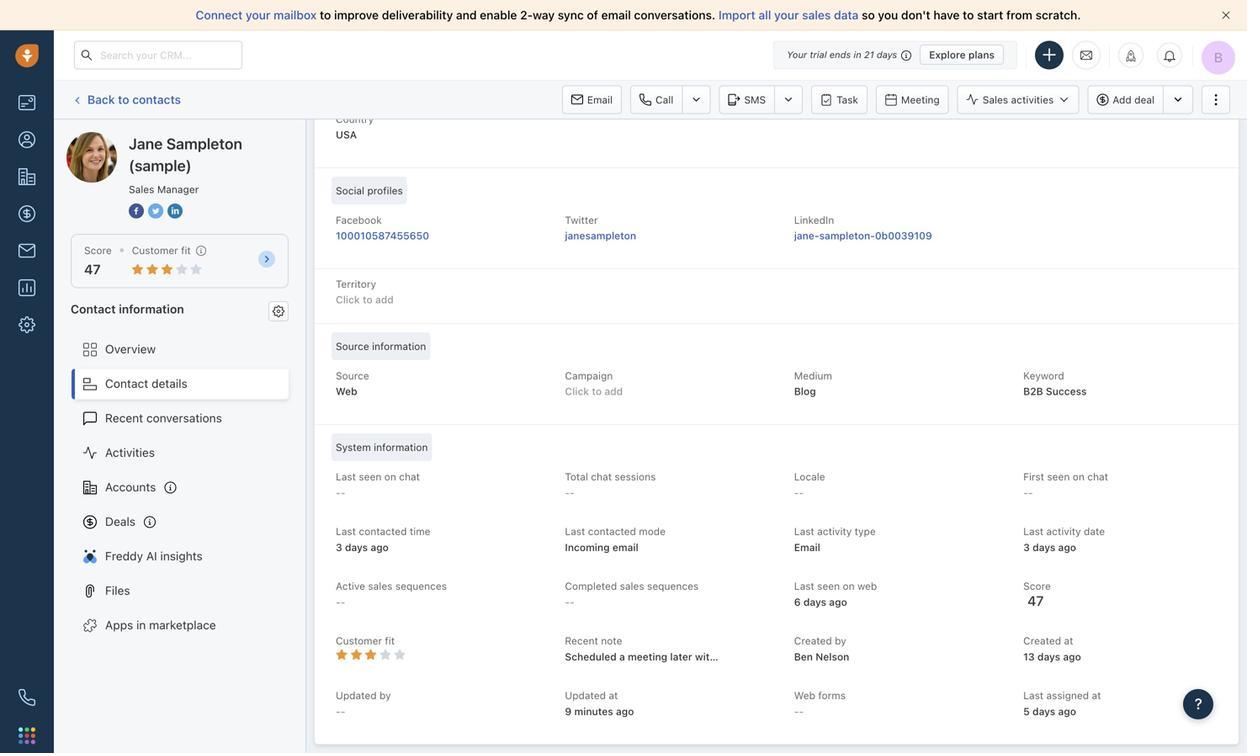 Task type: vqa. For each thing, say whether or not it's contained in the screenshot.


Task type: describe. For each thing, give the bounding box(es) containing it.
first
[[1024, 471, 1045, 483]]

jane-
[[795, 230, 820, 242]]

back
[[88, 92, 115, 106]]

twitter circled image
[[148, 202, 163, 220]]

country usa
[[336, 113, 374, 141]]

information for contact information
[[119, 302, 184, 316]]

to inside campaign click to add
[[592, 386, 602, 398]]

campaign
[[565, 370, 613, 382]]

1 your from the left
[[246, 8, 271, 22]]

created by ben nelson
[[795, 635, 850, 663]]

0 vertical spatial customer fit
[[132, 245, 191, 256]]

linkedin jane-sampleton-0b0039109
[[795, 214, 933, 242]]

call button
[[631, 85, 682, 114]]

plans
[[969, 49, 995, 61]]

add for campaign click to add
[[605, 386, 623, 398]]

sms
[[745, 94, 766, 106]]

sales for active sales sequences --
[[368, 581, 393, 593]]

activities
[[105, 446, 155, 460]]

sales activities
[[983, 94, 1054, 106]]

ago inside 'last seen on web 6 days ago'
[[830, 596, 848, 608]]

freddy ai insights
[[105, 549, 203, 563]]

files
[[105, 584, 130, 598]]

jane sampleton (sample) up manager
[[129, 135, 242, 175]]

deal
[[1135, 94, 1155, 106]]

0 horizontal spatial in
[[136, 619, 146, 632]]

days inside last assigned at 5 days ago
[[1033, 706, 1056, 718]]

start
[[978, 8, 1004, 22]]

note
[[601, 635, 623, 647]]

deliverability
[[382, 8, 453, 22]]

ago inside updated at 9 minutes ago
[[616, 706, 634, 718]]

1 horizontal spatial customer
[[336, 635, 382, 647]]

insights
[[160, 549, 203, 563]]

100010587455650
[[336, 230, 429, 242]]

profiles
[[367, 185, 403, 196]]

0 horizontal spatial fit
[[181, 245, 191, 256]]

to right back at top
[[118, 92, 129, 106]]

sampleton-
[[820, 230, 876, 242]]

jane sampleton (sample) down contacts
[[100, 132, 238, 146]]

keyword
[[1024, 370, 1065, 382]]

so
[[862, 8, 875, 22]]

manager
[[157, 184, 199, 195]]

chat inside total chat sessions --
[[591, 471, 612, 483]]

locale --
[[795, 471, 826, 499]]

sessions
[[615, 471, 656, 483]]

contacted for days
[[359, 526, 407, 538]]

activity for email
[[818, 526, 852, 538]]

ends
[[830, 49, 851, 60]]

Search your CRM... text field
[[74, 41, 243, 69]]

conversations.
[[634, 8, 716, 22]]

deals
[[105, 515, 136, 529]]

source information
[[336, 341, 426, 352]]

last seen on chat --
[[336, 471, 420, 499]]

meeting
[[902, 94, 940, 106]]

1 vertical spatial 47
[[1028, 593, 1044, 609]]

0 horizontal spatial score
[[84, 245, 112, 256]]

3 for last activity date 3 days ago
[[1024, 542, 1031, 554]]

mailbox
[[274, 8, 317, 22]]

email inside last activity type email
[[795, 542, 821, 554]]

email inside button
[[588, 94, 613, 106]]

contact for contact details
[[105, 377, 148, 391]]

back to contacts link
[[71, 87, 182, 113]]

social profiles
[[336, 185, 403, 196]]

completed
[[565, 581, 617, 593]]

13
[[1024, 651, 1035, 663]]

activities
[[1012, 94, 1054, 106]]

web forms --
[[795, 690, 846, 718]]

web inside source web
[[336, 386, 358, 398]]

linkedin
[[795, 214, 835, 226]]

linkedin circled image
[[168, 202, 183, 220]]

recent for recent conversations
[[105, 411, 143, 425]]

explore
[[930, 49, 966, 61]]

mng settings image
[[273, 305, 285, 317]]

conversations
[[146, 411, 222, 425]]

at for created at
[[1065, 635, 1074, 647]]

email inside last contacted mode incoming email
[[613, 542, 639, 554]]

9
[[565, 706, 572, 718]]

janesampleton
[[565, 230, 637, 242]]

campaign click to add
[[565, 370, 623, 398]]

2 horizontal spatial sales
[[803, 8, 831, 22]]

seen for first seen on chat --
[[1048, 471, 1071, 483]]

minutes
[[575, 706, 614, 718]]

days inside created at 13 days ago
[[1038, 651, 1061, 663]]

facebook circled image
[[129, 202, 144, 220]]

updated for -
[[336, 690, 377, 702]]

sequences for active sales sequences
[[396, 581, 447, 593]]

locale
[[795, 471, 826, 483]]

all
[[759, 8, 772, 22]]

on for first seen on chat
[[1073, 471, 1085, 483]]

add for territory click to add
[[375, 294, 394, 306]]

updated for minutes
[[565, 690, 606, 702]]

0 vertical spatial in
[[854, 49, 862, 60]]

to right mailbox at the top of the page
[[320, 8, 331, 22]]

connect your mailbox to improve deliverability and enable 2-way sync of email conversations. import all your sales data so you don't have to start from scratch.
[[196, 8, 1082, 22]]

import all your sales data link
[[719, 8, 862, 22]]

1 horizontal spatial score
[[1024, 581, 1052, 593]]

your trial ends in 21 days
[[787, 49, 898, 60]]

completed sales sequences --
[[565, 581, 699, 608]]

twitter
[[565, 214, 598, 226]]

active
[[336, 581, 365, 593]]

sampleton down contacts
[[129, 132, 187, 146]]

last contacted time 3 days ago
[[336, 526, 431, 554]]

last seen on web 6 days ago
[[795, 581, 878, 608]]

task button
[[812, 85, 868, 114]]

last assigned at 5 days ago
[[1024, 690, 1102, 718]]

to left start
[[963, 8, 975, 22]]

days inside last activity date 3 days ago
[[1033, 542, 1056, 554]]

medium
[[795, 370, 833, 382]]

1 vertical spatial fit
[[385, 635, 395, 647]]

ago inside created at 13 days ago
[[1064, 651, 1082, 663]]

contacted for email
[[588, 526, 636, 538]]

keyword b2b success
[[1024, 370, 1087, 398]]

0b0039109
[[876, 230, 933, 242]]

close image
[[1223, 11, 1231, 19]]

source for web
[[336, 370, 369, 382]]

sales for sales manager
[[129, 184, 154, 195]]

last for last assigned at
[[1024, 690, 1044, 702]]

by for updated by
[[380, 690, 391, 702]]

web inside web forms --
[[795, 690, 816, 702]]

last for last seen on web
[[795, 581, 815, 593]]

explore plans link
[[921, 45, 1005, 65]]

last for last contacted mode
[[565, 526, 586, 538]]

add
[[1113, 94, 1132, 106]]

system information
[[336, 442, 428, 453]]

source for information
[[336, 341, 369, 352]]

from
[[1007, 8, 1033, 22]]

jane inside jane sampleton (sample)
[[129, 135, 163, 153]]

seen for last seen on chat --
[[359, 471, 382, 483]]



Task type: locate. For each thing, give the bounding box(es) containing it.
way
[[533, 8, 555, 22]]

1 horizontal spatial add
[[605, 386, 623, 398]]

score down last activity date 3 days ago
[[1024, 581, 1052, 593]]

2 contacted from the left
[[588, 526, 636, 538]]

created inside created by ben nelson
[[795, 635, 833, 647]]

on left web
[[843, 581, 855, 593]]

chat inside last seen on chat --
[[399, 471, 420, 483]]

sequences inside completed sales sequences --
[[648, 581, 699, 593]]

your
[[787, 49, 808, 60]]

add inside territory click to add
[[375, 294, 394, 306]]

updated inside updated by --
[[336, 690, 377, 702]]

3 down 'first'
[[1024, 542, 1031, 554]]

1 vertical spatial web
[[795, 690, 816, 702]]

at inside last assigned at 5 days ago
[[1093, 690, 1102, 702]]

0 vertical spatial email
[[588, 94, 613, 106]]

sales left the activities
[[983, 94, 1009, 106]]

0 vertical spatial click
[[336, 294, 360, 306]]

0 horizontal spatial click
[[336, 294, 360, 306]]

days inside 'last seen on web 6 days ago'
[[804, 596, 827, 608]]

updated by --
[[336, 690, 391, 718]]

time
[[410, 526, 431, 538]]

0 vertical spatial information
[[119, 302, 184, 316]]

contact information
[[71, 302, 184, 316]]

0 vertical spatial 47
[[84, 262, 101, 278]]

on for last seen on chat
[[385, 471, 396, 483]]

(sample) inside jane sampleton (sample)
[[129, 157, 192, 175]]

sampleton up manager
[[166, 135, 242, 153]]

last for last activity date
[[1024, 526, 1044, 538]]

to down 'campaign'
[[592, 386, 602, 398]]

1 vertical spatial email
[[795, 542, 821, 554]]

by for created by
[[835, 635, 847, 647]]

0 horizontal spatial sales
[[368, 581, 393, 593]]

information up overview
[[119, 302, 184, 316]]

0 horizontal spatial 47
[[84, 262, 101, 278]]

0 vertical spatial source
[[336, 341, 369, 352]]

sales inside completed sales sequences --
[[620, 581, 645, 593]]

chat for first seen on chat --
[[1088, 471, 1109, 483]]

1 horizontal spatial contacted
[[588, 526, 636, 538]]

last up "6" on the bottom
[[795, 581, 815, 593]]

0 vertical spatial web
[[336, 386, 358, 398]]

2 3 from the left
[[1024, 542, 1031, 554]]

days up active
[[345, 542, 368, 554]]

0 vertical spatial recent
[[105, 411, 143, 425]]

created up ben
[[795, 635, 833, 647]]

1 vertical spatial information
[[372, 341, 426, 352]]

date
[[1085, 526, 1106, 538]]

add deal button
[[1088, 85, 1164, 114]]

2 created from the left
[[1024, 635, 1062, 647]]

1 vertical spatial source
[[336, 370, 369, 382]]

recent up the activities
[[105, 411, 143, 425]]

chat for last seen on chat --
[[399, 471, 420, 483]]

by inside created by ben nelson
[[835, 635, 847, 647]]

click inside campaign click to add
[[565, 386, 589, 398]]

last for last contacted time
[[336, 526, 356, 538]]

last inside last activity date 3 days ago
[[1024, 526, 1044, 538]]

source web
[[336, 370, 369, 398]]

chat right "total"
[[591, 471, 612, 483]]

information for source information
[[372, 341, 426, 352]]

1 horizontal spatial in
[[854, 49, 862, 60]]

click down territory
[[336, 294, 360, 306]]

import
[[719, 8, 756, 22]]

activity inside last activity date 3 days ago
[[1047, 526, 1082, 538]]

0 horizontal spatial 3
[[336, 542, 342, 554]]

total
[[565, 471, 589, 483]]

contacted up incoming
[[588, 526, 636, 538]]

0 horizontal spatial jane
[[100, 132, 126, 146]]

1 horizontal spatial sales
[[620, 581, 645, 593]]

your right all
[[775, 8, 800, 22]]

6
[[795, 596, 801, 608]]

ben
[[795, 651, 813, 663]]

customer fit down twitter circled image
[[132, 245, 191, 256]]

chat inside first seen on chat --
[[1088, 471, 1109, 483]]

days right "6" on the bottom
[[804, 596, 827, 608]]

sampleton inside jane sampleton (sample)
[[166, 135, 242, 153]]

2 vertical spatial information
[[374, 442, 428, 453]]

47 button
[[84, 262, 101, 278]]

1 horizontal spatial by
[[835, 635, 847, 647]]

to down territory
[[363, 294, 373, 306]]

0 vertical spatial score
[[84, 245, 112, 256]]

sales activities button
[[958, 85, 1088, 114], [958, 85, 1080, 114]]

2 source from the top
[[336, 370, 369, 382]]

ago up active sales sequences --
[[371, 542, 389, 554]]

last inside 'last seen on web 6 days ago'
[[795, 581, 815, 593]]

your
[[246, 8, 271, 22], [775, 8, 800, 22]]

-
[[336, 487, 341, 499], [341, 487, 346, 499], [565, 487, 570, 499], [570, 487, 575, 499], [795, 487, 799, 499], [799, 487, 804, 499], [1024, 487, 1029, 499], [1029, 487, 1034, 499], [336, 596, 341, 608], [341, 596, 346, 608], [565, 596, 570, 608], [570, 596, 575, 608], [336, 706, 341, 718], [341, 706, 346, 718], [795, 706, 799, 718], [799, 706, 804, 718]]

contact for contact information
[[71, 302, 116, 316]]

1 horizontal spatial your
[[775, 8, 800, 22]]

score
[[84, 245, 112, 256], [1024, 581, 1052, 593]]

last up incoming
[[565, 526, 586, 538]]

0 horizontal spatial score 47
[[84, 245, 112, 278]]

2 horizontal spatial seen
[[1048, 471, 1071, 483]]

1 activity from the left
[[818, 526, 852, 538]]

by inside updated by --
[[380, 690, 391, 702]]

1 vertical spatial in
[[136, 619, 146, 632]]

0 horizontal spatial at
[[609, 690, 618, 702]]

your left mailbox at the top of the page
[[246, 8, 271, 22]]

1 horizontal spatial updated
[[565, 690, 606, 702]]

at up assigned
[[1065, 635, 1074, 647]]

email right incoming
[[613, 542, 639, 554]]

0 horizontal spatial sequences
[[396, 581, 447, 593]]

1 horizontal spatial on
[[843, 581, 855, 593]]

on inside last seen on chat --
[[385, 471, 396, 483]]

3 inside last activity date 3 days ago
[[1024, 542, 1031, 554]]

last down the 'system'
[[336, 471, 356, 483]]

1 horizontal spatial seen
[[818, 581, 840, 593]]

last contacted mode incoming email
[[565, 526, 666, 554]]

accounts
[[105, 480, 156, 494]]

facebook 100010587455650
[[336, 214, 429, 242]]

sales
[[983, 94, 1009, 106], [129, 184, 154, 195]]

click down 'campaign'
[[565, 386, 589, 398]]

information up last seen on chat --
[[374, 442, 428, 453]]

0 vertical spatial customer
[[132, 245, 178, 256]]

recent for recent note
[[565, 635, 599, 647]]

1 3 from the left
[[336, 542, 342, 554]]

contacted inside last contacted time 3 days ago
[[359, 526, 407, 538]]

phone image
[[19, 690, 35, 706]]

contacted inside last contacted mode incoming email
[[588, 526, 636, 538]]

web up the 'system'
[[336, 386, 358, 398]]

success
[[1047, 386, 1087, 398]]

at up minutes
[[609, 690, 618, 702]]

connect
[[196, 8, 243, 22]]

1 horizontal spatial activity
[[1047, 526, 1082, 538]]

2 horizontal spatial at
[[1093, 690, 1102, 702]]

0 vertical spatial (sample)
[[191, 132, 238, 146]]

1 horizontal spatial sales
[[983, 94, 1009, 106]]

created inside created at 13 days ago
[[1024, 635, 1062, 647]]

created up 13
[[1024, 635, 1062, 647]]

2 activity from the left
[[1047, 526, 1082, 538]]

activity inside last activity type email
[[818, 526, 852, 538]]

sales inside active sales sequences --
[[368, 581, 393, 593]]

recent conversations
[[105, 411, 222, 425]]

days inside last contacted time 3 days ago
[[345, 542, 368, 554]]

1 vertical spatial contact
[[105, 377, 148, 391]]

created for days
[[1024, 635, 1062, 647]]

last down 'first'
[[1024, 526, 1044, 538]]

1 chat from the left
[[399, 471, 420, 483]]

in left the 21 on the top
[[854, 49, 862, 60]]

add inside campaign click to add
[[605, 386, 623, 398]]

last for last seen on chat
[[336, 471, 356, 483]]

at inside updated at 9 minutes ago
[[609, 690, 618, 702]]

customer down active
[[336, 635, 382, 647]]

jane down back at top
[[100, 132, 126, 146]]

recent left note
[[565, 635, 599, 647]]

jane down contacts
[[129, 135, 163, 153]]

0 vertical spatial by
[[835, 635, 847, 647]]

2 updated from the left
[[565, 690, 606, 702]]

add deal
[[1113, 94, 1155, 106]]

1 horizontal spatial 3
[[1024, 542, 1031, 554]]

0 horizontal spatial customer fit
[[132, 245, 191, 256]]

1 contacted from the left
[[359, 526, 407, 538]]

sequences down mode
[[648, 581, 699, 593]]

1 vertical spatial click
[[565, 386, 589, 398]]

mode
[[639, 526, 666, 538]]

territory click to add
[[336, 278, 394, 306]]

0 horizontal spatial contacted
[[359, 526, 407, 538]]

1 horizontal spatial recent
[[565, 635, 599, 647]]

sales left data
[[803, 8, 831, 22]]

you
[[879, 8, 899, 22]]

to
[[320, 8, 331, 22], [963, 8, 975, 22], [118, 92, 129, 106], [363, 294, 373, 306], [592, 386, 602, 398]]

overview
[[105, 342, 156, 356]]

0 vertical spatial sales
[[983, 94, 1009, 106]]

sales manager
[[129, 184, 199, 195]]

1 vertical spatial sales
[[129, 184, 154, 195]]

customer
[[132, 245, 178, 256], [336, 635, 382, 647]]

click inside territory click to add
[[336, 294, 360, 306]]

on inside 'last seen on web 6 days ago'
[[843, 581, 855, 593]]

meeting button
[[876, 85, 950, 114]]

2 horizontal spatial chat
[[1088, 471, 1109, 483]]

0 horizontal spatial updated
[[336, 690, 377, 702]]

freshworks switcher image
[[19, 728, 35, 745]]

score 47 up contact information
[[84, 245, 112, 278]]

days right the 21 on the top
[[877, 49, 898, 60]]

last up active
[[336, 526, 356, 538]]

2 your from the left
[[775, 8, 800, 22]]

last up the 5
[[1024, 690, 1044, 702]]

0 horizontal spatial created
[[795, 635, 833, 647]]

1 updated from the left
[[336, 690, 377, 702]]

3 up active
[[336, 542, 342, 554]]

0 vertical spatial contact
[[71, 302, 116, 316]]

1 horizontal spatial created
[[1024, 635, 1062, 647]]

0 vertical spatial score 47
[[84, 245, 112, 278]]

score up the 47 button
[[84, 245, 112, 256]]

add down territory
[[375, 294, 394, 306]]

days right 13
[[1038, 651, 1061, 663]]

last inside last contacted time 3 days ago
[[336, 526, 356, 538]]

jane
[[100, 132, 126, 146], [129, 135, 163, 153]]

1 horizontal spatial score 47
[[1024, 581, 1052, 609]]

seen inside first seen on chat --
[[1048, 471, 1071, 483]]

information for system information
[[374, 442, 428, 453]]

1 vertical spatial recent
[[565, 635, 599, 647]]

data
[[834, 8, 859, 22]]

2 horizontal spatial on
[[1073, 471, 1085, 483]]

seen inside 'last seen on web 6 days ago'
[[818, 581, 840, 593]]

fit
[[181, 245, 191, 256], [385, 635, 395, 647]]

0 horizontal spatial customer
[[132, 245, 178, 256]]

47 up contact information
[[84, 262, 101, 278]]

email up 'last seen on web 6 days ago'
[[795, 542, 821, 554]]

task
[[837, 94, 859, 106]]

2 chat from the left
[[591, 471, 612, 483]]

on inside first seen on chat --
[[1073, 471, 1085, 483]]

chat up date
[[1088, 471, 1109, 483]]

social
[[336, 185, 365, 196]]

assigned
[[1047, 690, 1090, 702]]

seen inside last seen on chat --
[[359, 471, 382, 483]]

usa
[[336, 129, 357, 141]]

1 source from the top
[[336, 341, 369, 352]]

in right apps
[[136, 619, 146, 632]]

ago inside last contacted time 3 days ago
[[371, 542, 389, 554]]

on right 'first'
[[1073, 471, 1085, 483]]

1 horizontal spatial email
[[795, 542, 821, 554]]

last inside last assigned at 5 days ago
[[1024, 690, 1044, 702]]

to inside territory click to add
[[363, 294, 373, 306]]

at for updated at
[[609, 690, 618, 702]]

ago down assigned
[[1059, 706, 1077, 718]]

seen right 'first'
[[1048, 471, 1071, 483]]

trial
[[810, 49, 827, 60]]

21
[[865, 49, 875, 60]]

ago inside last assigned at 5 days ago
[[1059, 706, 1077, 718]]

0 horizontal spatial add
[[375, 294, 394, 306]]

marketplace
[[149, 619, 216, 632]]

last down locale --
[[795, 526, 815, 538]]

sales for completed sales sequences --
[[620, 581, 645, 593]]

by
[[835, 635, 847, 647], [380, 690, 391, 702]]

days right the 5
[[1033, 706, 1056, 718]]

updated
[[336, 690, 377, 702], [565, 690, 606, 702]]

ai
[[146, 549, 157, 563]]

1 vertical spatial customer
[[336, 635, 382, 647]]

active sales sequences --
[[336, 581, 447, 608]]

created at 13 days ago
[[1024, 635, 1082, 663]]

sequences for completed sales sequences
[[648, 581, 699, 593]]

updated inside updated at 9 minutes ago
[[565, 690, 606, 702]]

1 vertical spatial customer fit
[[336, 635, 395, 647]]

1 sequences from the left
[[396, 581, 447, 593]]

last inside last activity type email
[[795, 526, 815, 538]]

source down source information
[[336, 370, 369, 382]]

0 horizontal spatial chat
[[399, 471, 420, 483]]

nelson
[[816, 651, 850, 663]]

1 horizontal spatial click
[[565, 386, 589, 398]]

2 sequences from the left
[[648, 581, 699, 593]]

on down system information
[[385, 471, 396, 483]]

seen for last seen on web 6 days ago
[[818, 581, 840, 593]]

sales right active
[[368, 581, 393, 593]]

seen left web
[[818, 581, 840, 593]]

1 horizontal spatial customer fit
[[336, 635, 395, 647]]

days down first seen on chat --
[[1033, 542, 1056, 554]]

web left forms
[[795, 690, 816, 702]]

sales up facebook circled image
[[129, 184, 154, 195]]

1 vertical spatial by
[[380, 690, 391, 702]]

back to contacts
[[88, 92, 181, 106]]

click for campaign click to add
[[565, 386, 589, 398]]

activity left type
[[818, 526, 852, 538]]

last inside last contacted mode incoming email
[[565, 526, 586, 538]]

email
[[588, 94, 613, 106], [795, 542, 821, 554]]

blog
[[795, 386, 817, 398]]

don't
[[902, 8, 931, 22]]

b2b
[[1024, 386, 1044, 398]]

and
[[456, 8, 477, 22]]

1 horizontal spatial jane
[[129, 135, 163, 153]]

1 vertical spatial email
[[613, 542, 639, 554]]

email left call link
[[588, 94, 613, 106]]

3 chat from the left
[[1088, 471, 1109, 483]]

type
[[855, 526, 876, 538]]

(sample) up sales manager
[[129, 157, 192, 175]]

send email image
[[1081, 48, 1093, 62]]

1 vertical spatial score
[[1024, 581, 1052, 593]]

ago inside last activity date 3 days ago
[[1059, 542, 1077, 554]]

0 horizontal spatial recent
[[105, 411, 143, 425]]

0 vertical spatial add
[[375, 294, 394, 306]]

phone element
[[10, 681, 44, 715]]

0 horizontal spatial by
[[380, 690, 391, 702]]

1 horizontal spatial at
[[1065, 635, 1074, 647]]

created for nelson
[[795, 635, 833, 647]]

have
[[934, 8, 960, 22]]

sales for sales activities
[[983, 94, 1009, 106]]

contacted left time
[[359, 526, 407, 538]]

1 created from the left
[[795, 635, 833, 647]]

(sample) up manager
[[191, 132, 238, 146]]

call
[[656, 94, 674, 106]]

3 inside last contacted time 3 days ago
[[336, 542, 342, 554]]

0 vertical spatial email
[[602, 8, 631, 22]]

source up source web
[[336, 341, 369, 352]]

at right assigned
[[1093, 690, 1102, 702]]

at inside created at 13 days ago
[[1065, 635, 1074, 647]]

1 vertical spatial add
[[605, 386, 623, 398]]

ago down first seen on chat --
[[1059, 542, 1077, 554]]

1 horizontal spatial sequences
[[648, 581, 699, 593]]

system
[[336, 442, 371, 453]]

updated at 9 minutes ago
[[565, 690, 634, 718]]

0 horizontal spatial seen
[[359, 471, 382, 483]]

sequences inside active sales sequences --
[[396, 581, 447, 593]]

details
[[152, 377, 188, 391]]

ago right "6" on the bottom
[[830, 596, 848, 608]]

seen down system information
[[359, 471, 382, 483]]

0 horizontal spatial your
[[246, 8, 271, 22]]

1 vertical spatial score 47
[[1024, 581, 1052, 609]]

customer fit down active sales sequences --
[[336, 635, 395, 647]]

on for last seen on web
[[843, 581, 855, 593]]

jane sampleton (sample)
[[100, 132, 238, 146], [129, 135, 242, 175]]

email right of
[[602, 8, 631, 22]]

0 horizontal spatial sales
[[129, 184, 154, 195]]

information down territory click to add
[[372, 341, 426, 352]]

apps in marketplace
[[105, 619, 216, 632]]

add
[[375, 294, 394, 306], [605, 386, 623, 398]]

contact down the 47 button
[[71, 302, 116, 316]]

add down 'campaign'
[[605, 386, 623, 398]]

click for territory click to add
[[336, 294, 360, 306]]

0 horizontal spatial activity
[[818, 526, 852, 538]]

sync
[[558, 8, 584, 22]]

last activity date 3 days ago
[[1024, 526, 1106, 554]]

sequences down time
[[396, 581, 447, 593]]

email button
[[562, 85, 622, 114]]

contact down overview
[[105, 377, 148, 391]]

1 horizontal spatial chat
[[591, 471, 612, 483]]

activity left date
[[1047, 526, 1082, 538]]

last inside last seen on chat --
[[336, 471, 356, 483]]

score 47
[[84, 245, 112, 278], [1024, 581, 1052, 609]]

last for last activity type
[[795, 526, 815, 538]]

1 horizontal spatial fit
[[385, 635, 395, 647]]

chat down system information
[[399, 471, 420, 483]]

explore plans
[[930, 49, 995, 61]]

activity for 3 days ago
[[1047, 526, 1082, 538]]

customer down twitter circled image
[[132, 245, 178, 256]]

3 for last contacted time 3 days ago
[[336, 542, 342, 554]]

1 horizontal spatial 47
[[1028, 593, 1044, 609]]

ago right minutes
[[616, 706, 634, 718]]

on
[[385, 471, 396, 483], [1073, 471, 1085, 483], [843, 581, 855, 593]]

0 vertical spatial fit
[[181, 245, 191, 256]]

47 up created at 13 days ago
[[1028, 593, 1044, 609]]

0 horizontal spatial web
[[336, 386, 358, 398]]

fit down active sales sequences --
[[385, 635, 395, 647]]

sales right completed
[[620, 581, 645, 593]]

1 vertical spatial (sample)
[[129, 157, 192, 175]]

email
[[602, 8, 631, 22], [613, 542, 639, 554]]

ago up assigned
[[1064, 651, 1082, 663]]

at
[[1065, 635, 1074, 647], [609, 690, 618, 702], [1093, 690, 1102, 702]]

score 47 up created at 13 days ago
[[1024, 581, 1052, 609]]

0 horizontal spatial email
[[588, 94, 613, 106]]

0 horizontal spatial on
[[385, 471, 396, 483]]

fit down linkedin circled image
[[181, 245, 191, 256]]

territory
[[336, 278, 376, 290]]

1 horizontal spatial web
[[795, 690, 816, 702]]



